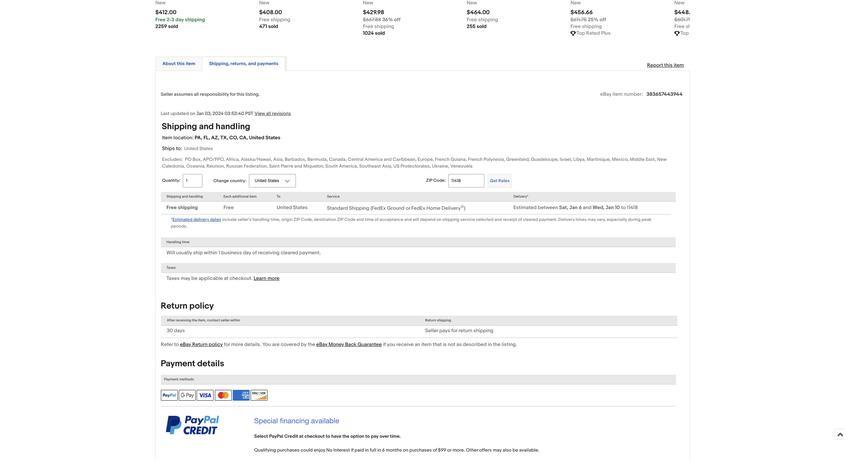 Task type: locate. For each thing, give the bounding box(es) containing it.
03,
[[205, 111, 212, 116]]

purchases
[[277, 448, 300, 453], [410, 448, 432, 453]]

)
[[464, 205, 466, 212]]

delivery left ")"
[[442, 205, 461, 212]]

and right the returns,
[[248, 61, 256, 66]]

be right also
[[513, 448, 519, 453]]

free down $611.75
[[571, 23, 581, 30]]

2 vertical spatial shipping
[[349, 205, 370, 212]]

delivery down sat, in the top of the page
[[559, 217, 575, 222]]

cleared right receipt
[[523, 217, 539, 222]]

free shipping text field for $429.98
[[363, 23, 395, 30]]

bermuda,
[[308, 157, 328, 162]]

1 horizontal spatial if
[[383, 342, 386, 348]]

standard shipping (fedex ground or fedex home delivery ® )
[[327, 205, 466, 212]]

item right additional
[[250, 194, 257, 199]]

1 vertical spatial united
[[184, 146, 199, 151]]

shipping
[[185, 16, 205, 23], [271, 16, 291, 23], [479, 16, 498, 23], [375, 23, 395, 30], [582, 23, 602, 30], [686, 23, 706, 30], [178, 205, 198, 211], [443, 217, 460, 222], [437, 319, 451, 323], [474, 328, 494, 334]]

off for $456.66
[[600, 16, 607, 23]]

top rated plus for $456.66
[[577, 30, 611, 36]]

0 horizontal spatial top rated plus text field
[[577, 30, 611, 37]]

1 horizontal spatial rated
[[691, 30, 704, 36]]

qualifying
[[254, 448, 276, 453]]

canada,
[[329, 157, 347, 162]]

471
[[259, 23, 267, 30]]

1 taxes from the top
[[167, 266, 176, 270]]

top rated plus down $601.75 free shipping
[[681, 30, 715, 36]]

all right view
[[266, 111, 271, 116]]

zip left code:
[[426, 178, 433, 183]]

0 horizontal spatial united
[[184, 146, 199, 151]]

jan
[[196, 111, 204, 116], [570, 205, 578, 211], [606, 205, 614, 211]]

2 top rated plus text field from the left
[[681, 30, 715, 37]]

1 vertical spatial seller
[[426, 328, 439, 334]]

2-
[[167, 16, 171, 23]]

2 taxes from the top
[[167, 276, 180, 282]]

0 vertical spatial return
[[161, 301, 188, 312]]

handling up co,
[[216, 121, 250, 132]]

free shipping text field for $456.66
[[571, 23, 602, 30]]

top rated plus text field down $611.75 25% off free shipping
[[577, 30, 611, 37]]

payment. inside include seller's handling time, origin zip code, destination zip code and time of acceptance and will depend on shipping service selected and receipt of cleared payment. delivery times may vary, especially during peak periods.
[[539, 217, 558, 222]]

1 vertical spatial more
[[231, 342, 243, 348]]

0 horizontal spatial estimated
[[173, 217, 193, 222]]

top down $601.75 free shipping
[[681, 30, 689, 36]]

free up '255'
[[467, 16, 477, 23]]

rated for $448.66
[[691, 30, 704, 36]]

available.
[[520, 448, 540, 453]]

details
[[197, 359, 224, 369]]

payment left methods
[[164, 377, 179, 382]]

are
[[272, 342, 280, 348]]

new
[[658, 157, 667, 162]]

visa image
[[197, 390, 214, 401]]

rated down $601.75 free shipping
[[691, 30, 704, 36]]

2 horizontal spatial this
[[665, 62, 673, 68]]

0 vertical spatial shipping
[[162, 121, 197, 132]]

Top Rated Plus text field
[[577, 30, 611, 37], [681, 30, 715, 37]]

time down the '(fedex'
[[365, 217, 374, 222]]

cleared down origin
[[281, 250, 298, 256]]

None text field
[[155, 0, 166, 6], [259, 0, 270, 6], [675, 0, 685, 6], [363, 16, 401, 23], [571, 16, 607, 23], [155, 0, 166, 6], [259, 0, 270, 6], [675, 0, 685, 6], [363, 16, 401, 23], [571, 16, 607, 23]]

1 vertical spatial on
[[437, 217, 442, 222]]

1 top rated plus from the left
[[577, 30, 611, 36]]

caledonia,
[[162, 163, 185, 169]]

payment up payment methods
[[161, 359, 195, 369]]

refer to ebay return policy for more details. you are covered by the ebay money back guarantee if you receive an item that is not as described in the listing.
[[161, 342, 517, 348]]

0 vertical spatial 6
[[579, 205, 582, 211]]

in right described
[[488, 342, 492, 348]]

seller
[[161, 91, 173, 97], [426, 328, 439, 334]]

1 vertical spatial receiving
[[176, 319, 191, 323]]

handling left time,
[[253, 217, 270, 222]]

0 horizontal spatial this
[[177, 61, 185, 66]]

day inside free 2-3 day shipping 2259 sold
[[176, 16, 184, 23]]

may
[[588, 217, 596, 222], [181, 276, 190, 282], [493, 448, 502, 453]]

top rated plus text field down $601.75 free shipping
[[681, 30, 715, 37]]

2 horizontal spatial free shipping text field
[[571, 23, 602, 30]]

0 vertical spatial listing.
[[246, 91, 260, 97]]

for right responsibility
[[230, 91, 236, 97]]

and left receipt
[[495, 217, 502, 222]]

rated for $456.66
[[587, 30, 600, 36]]

1 horizontal spatial estimated
[[514, 205, 537, 211]]

1 horizontal spatial asia,
[[382, 163, 393, 169]]

handling inside include seller's handling time, origin zip code, destination zip code and time of acceptance and will depend on shipping service selected and receipt of cleared payment. delivery times may vary, especially during peak periods.
[[253, 217, 270, 222]]

shipping up * estimated delivery dates
[[178, 205, 198, 211]]

1 vertical spatial taxes
[[167, 276, 180, 282]]

and
[[248, 61, 256, 66], [199, 121, 214, 132], [384, 157, 392, 162], [295, 163, 303, 169], [182, 194, 188, 199], [583, 205, 592, 211], [357, 217, 364, 222], [405, 217, 412, 222], [495, 217, 502, 222]]

and right america
[[384, 157, 392, 162]]

seller down return shipping
[[426, 328, 439, 334]]

1 purchases from the left
[[277, 448, 300, 453]]

1 horizontal spatial off
[[600, 16, 607, 23]]

off right '25%'
[[600, 16, 607, 23]]

sold right 471
[[268, 23, 278, 30]]

$448.66 text field
[[675, 9, 698, 16]]

periods.
[[171, 224, 187, 229]]

$601.75 free shipping
[[675, 16, 706, 30]]

1 horizontal spatial united
[[249, 135, 265, 141]]

2 horizontal spatial united
[[277, 205, 292, 211]]

0 horizontal spatial on
[[190, 111, 195, 116]]

money
[[329, 342, 344, 348]]

and down barbados,
[[295, 163, 303, 169]]

asia, up saint
[[273, 157, 284, 162]]

to
[[277, 194, 281, 199]]

2 horizontal spatial on
[[437, 217, 442, 222]]

delivery inside standard shipping (fedex ground or fedex home delivery ® )
[[442, 205, 461, 212]]

receive
[[397, 342, 414, 348]]

estimated down delivery*
[[514, 205, 537, 211]]

plus for $448.66
[[706, 30, 715, 36]]

payment. down code,
[[300, 250, 321, 256]]

sold inside free shipping 471 sold
[[268, 23, 278, 30]]

destination
[[314, 217, 336, 222]]

asia, left us
[[382, 163, 393, 169]]

0 vertical spatial may
[[588, 217, 596, 222]]

time
[[365, 217, 374, 222], [182, 240, 190, 244]]

item location: pa, fl, az, tx, co, ca, united states
[[162, 135, 281, 141]]

1 horizontal spatial jan
[[570, 205, 578, 211]]

details.
[[245, 342, 261, 348]]

1 top from the left
[[577, 30, 586, 36]]

plus down $611.75 25% off free shipping
[[602, 30, 611, 36]]

get rates
[[490, 178, 510, 184]]

service
[[327, 194, 340, 199]]

1 plus from the left
[[602, 30, 611, 36]]

return up payment details
[[192, 342, 208, 348]]

1 horizontal spatial zip
[[337, 217, 344, 222]]

1 top rated plus text field from the left
[[577, 30, 611, 37]]

all right assumes
[[194, 91, 199, 97]]

shipping down 36%
[[375, 23, 395, 30]]

depend
[[420, 217, 436, 222]]

0 vertical spatial all
[[194, 91, 199, 97]]

handling
[[216, 121, 250, 132], [189, 194, 203, 199], [253, 217, 270, 222]]

0 horizontal spatial cleared
[[281, 250, 298, 256]]

1 vertical spatial delivery
[[559, 217, 575, 222]]

shipping,
[[209, 61, 230, 66]]

american express image
[[233, 390, 250, 401]]

if left you
[[383, 342, 386, 348]]

1 horizontal spatial return
[[192, 342, 208, 348]]

$611.75 25% off free shipping
[[571, 16, 607, 30]]

united up origin
[[277, 205, 292, 211]]

delivery inside include seller's handling time, origin zip code, destination zip code and time of acceptance and will depend on shipping service selected and receipt of cleared payment. delivery times may vary, especially during peak periods.
[[559, 217, 575, 222]]

excludes:
[[162, 157, 183, 162]]

at left checkout.
[[224, 276, 229, 282]]

1 horizontal spatial states
[[266, 135, 281, 141]]

each
[[224, 194, 232, 199]]

shipping
[[162, 121, 197, 132], [167, 194, 181, 199], [349, 205, 370, 212]]

qualifying purchases could enjoy no interest if paid in full in 6 months on purchases of $99 or more. other offers may also be available.
[[254, 448, 540, 453]]

ebay
[[601, 91, 612, 97], [180, 342, 191, 348], [317, 342, 328, 348]]

1 off from the left
[[394, 16, 401, 23]]

no
[[327, 448, 333, 453]]

top rated plus text field for $448.66
[[681, 30, 715, 37]]

more right learn
[[268, 276, 280, 282]]

0 horizontal spatial return
[[161, 301, 188, 312]]

barbados,
[[285, 157, 307, 162]]

by
[[301, 342, 307, 348]]

item inside about this item button
[[186, 61, 195, 66]]

1 vertical spatial for
[[452, 328, 458, 334]]

discover image
[[251, 390, 268, 401]]

polynesia,
[[484, 157, 506, 162]]

of down the '(fedex'
[[375, 217, 379, 222]]

return up that
[[426, 319, 436, 323]]

within left 1
[[204, 250, 218, 256]]

2 horizontal spatial may
[[588, 217, 596, 222]]

payment for payment methods
[[164, 377, 179, 382]]

free down $601.75
[[675, 23, 685, 30]]

ebay down days
[[180, 342, 191, 348]]

origin
[[282, 217, 293, 222]]

shipping inside free shipping 471 sold
[[271, 16, 291, 23]]

$429.98 text field
[[363, 9, 385, 16]]

fedex
[[412, 205, 426, 212]]

471 sold text field
[[259, 23, 278, 30]]

item right "an"
[[422, 342, 432, 348]]

at right 'credit' at the left of page
[[299, 434, 304, 440]]

tab list
[[155, 55, 690, 71]]

$99
[[438, 448, 447, 453]]

1 horizontal spatial payment.
[[539, 217, 558, 222]]

united states up origin
[[277, 205, 308, 211]]

2 purchases from the left
[[410, 448, 432, 453]]

item left number:
[[613, 91, 623, 97]]

0 vertical spatial asia,
[[273, 157, 284, 162]]

0 horizontal spatial rated
[[587, 30, 600, 36]]

0 horizontal spatial off
[[394, 16, 401, 23]]

1 horizontal spatial seller
[[426, 328, 439, 334]]

ebay money back guarantee link
[[317, 342, 382, 348]]

ebay left number:
[[601, 91, 612, 97]]

sold inside free 2-3 day shipping 2259 sold
[[168, 23, 178, 30]]

french up ukraine, on the right of the page
[[435, 157, 450, 162]]

may left vary,
[[588, 217, 596, 222]]

$601.75 text field
[[675, 16, 712, 23]]

0 horizontal spatial states
[[200, 146, 213, 151]]

0 horizontal spatial may
[[181, 276, 190, 282]]

jan left '03,'
[[196, 111, 204, 116]]

to right refer
[[174, 342, 179, 348]]

shipping down '25%'
[[582, 23, 602, 30]]

1 vertical spatial all
[[266, 111, 271, 116]]

estimated up periods.
[[173, 217, 193, 222]]

1 rated from the left
[[587, 30, 600, 36]]

include
[[222, 217, 237, 222]]

free inside free 2-3 day shipping 2259 sold
[[155, 16, 166, 23]]

2 off from the left
[[600, 16, 607, 23]]

top for $448.66
[[681, 30, 689, 36]]

rated
[[587, 30, 600, 36], [691, 30, 704, 36]]

free shipping text field down $601.75
[[675, 23, 706, 30]]

0 horizontal spatial 6
[[382, 448, 385, 453]]

2 horizontal spatial return
[[426, 319, 436, 323]]

ebay left money
[[317, 342, 328, 348]]

united right ca, at the top of the page
[[249, 135, 265, 141]]

(fedex
[[371, 205, 386, 212]]

on right months
[[403, 448, 409, 453]]

0 horizontal spatial jan
[[196, 111, 204, 116]]

shipping up pays
[[437, 319, 451, 323]]

off right 36%
[[394, 16, 401, 23]]

policy up details
[[209, 342, 223, 348]]

united states down pa,
[[184, 146, 213, 151]]

0 horizontal spatial ebay
[[180, 342, 191, 348]]

saint
[[269, 163, 280, 169]]

shipping down $408.00 text box
[[271, 16, 291, 23]]

plus for $456.66
[[602, 30, 611, 36]]

2 top from the left
[[681, 30, 689, 36]]

may left also
[[493, 448, 502, 453]]

alaska/hawaii,
[[241, 157, 272, 162]]

free inside $601.75 free shipping
[[675, 23, 685, 30]]

1 horizontal spatial united states
[[277, 205, 308, 211]]

1 horizontal spatial top rated plus
[[681, 30, 715, 36]]

item
[[186, 61, 195, 66], [674, 62, 685, 68], [613, 91, 623, 97], [250, 194, 257, 199], [422, 342, 432, 348]]

free up 1024
[[363, 23, 374, 30]]

0 vertical spatial states
[[266, 135, 281, 141]]

taxes for taxes
[[167, 266, 176, 270]]

have
[[331, 434, 342, 440]]

$408.00 text field
[[259, 9, 282, 16]]

1 horizontal spatial purchases
[[410, 448, 432, 453]]

Free shipping text field
[[259, 16, 291, 23], [675, 23, 706, 30]]

sold down '3'
[[168, 23, 178, 30]]

top rated plus
[[577, 30, 611, 36], [681, 30, 715, 36]]

None text field
[[363, 0, 374, 6], [467, 0, 477, 6], [571, 0, 581, 6], [363, 0, 374, 6], [467, 0, 477, 6], [571, 0, 581, 6]]

1 vertical spatial united states
[[277, 205, 308, 211]]

united states
[[184, 146, 213, 151], [277, 205, 308, 211]]

2 top rated plus from the left
[[681, 30, 715, 36]]

acceptance
[[380, 217, 404, 222]]

or inside standard shipping (fedex ground or fedex home delivery ® )
[[406, 205, 411, 212]]

0 vertical spatial at
[[224, 276, 229, 282]]

could
[[301, 448, 313, 453]]

seller left assumes
[[161, 91, 173, 97]]

0 horizontal spatial be
[[192, 276, 198, 282]]

off inside $611.75 25% off free shipping
[[600, 16, 607, 23]]

day right '3'
[[176, 16, 184, 23]]

of left '$99'
[[433, 448, 437, 453]]

1 french from the left
[[435, 157, 450, 162]]

1 horizontal spatial within
[[231, 319, 240, 323]]

255
[[467, 23, 476, 30]]

shipping and handling up free shipping
[[167, 194, 203, 199]]

or left fedex
[[406, 205, 411, 212]]

an
[[415, 342, 421, 348]]

2 plus from the left
[[706, 30, 715, 36]]

item right about
[[186, 61, 195, 66]]

shipping left service
[[443, 217, 460, 222]]

learn
[[254, 276, 267, 282]]

item
[[162, 135, 173, 141]]

6 right the full
[[382, 448, 385, 453]]

0 vertical spatial policy
[[190, 301, 214, 312]]

sat,
[[560, 205, 569, 211]]

shipping inside include seller's handling time, origin zip code, destination zip code and time of acceptance and will depend on shipping service selected and receipt of cleared payment. delivery times may vary, especially during peak periods.
[[443, 217, 460, 222]]

zip
[[426, 178, 433, 183], [294, 217, 300, 222], [337, 217, 344, 222]]

zip left code
[[337, 217, 344, 222]]

ground
[[387, 205, 405, 212]]

sold right '255'
[[477, 23, 487, 30]]

1 horizontal spatial delivery
[[559, 217, 575, 222]]

0 horizontal spatial delivery
[[442, 205, 461, 212]]

this up 03:53:40
[[237, 91, 245, 97]]

policy up item,
[[190, 301, 214, 312]]

covered
[[281, 342, 300, 348]]

2 rated from the left
[[691, 30, 704, 36]]

1 horizontal spatial french
[[468, 157, 483, 162]]

2 vertical spatial handling
[[253, 217, 270, 222]]

updated
[[171, 111, 189, 116]]

item inside report this item link
[[674, 62, 685, 68]]

seller pays for return shipping
[[426, 328, 494, 334]]

0 vertical spatial within
[[204, 250, 218, 256]]

free down each
[[224, 205, 234, 211]]

0 horizontal spatial listing.
[[246, 91, 260, 97]]

0 horizontal spatial if
[[351, 448, 354, 453]]

1 horizontal spatial day
[[243, 250, 251, 256]]

®
[[461, 205, 464, 209]]

of right receipt
[[519, 217, 522, 222]]

0 vertical spatial cleared
[[523, 217, 539, 222]]

full
[[370, 448, 377, 453]]

free shipping text field down $464.00 text field
[[467, 16, 498, 23]]

free
[[155, 16, 166, 23], [259, 16, 270, 23], [467, 16, 477, 23], [363, 23, 374, 30], [571, 23, 581, 30], [675, 23, 685, 30], [167, 205, 177, 211], [224, 205, 234, 211]]

day
[[176, 16, 184, 23], [243, 250, 251, 256]]

you
[[262, 342, 271, 348]]

this right report
[[665, 62, 673, 68]]

purchases down 'credit' at the left of page
[[277, 448, 300, 453]]

0 horizontal spatial plus
[[602, 30, 611, 36]]

you
[[387, 342, 396, 348]]

off inside the $667.88 36% off free shipping 1024 sold
[[394, 16, 401, 23]]

1 vertical spatial return
[[426, 319, 436, 323]]

special
[[254, 417, 278, 425]]

sold right 1024
[[375, 30, 385, 36]]

36%
[[383, 16, 393, 23]]

standard
[[327, 205, 348, 212]]

rated down $611.75 25% off free shipping
[[587, 30, 600, 36]]

1 horizontal spatial plus
[[706, 30, 715, 36]]

0 vertical spatial receiving
[[258, 250, 280, 256]]

1 horizontal spatial cleared
[[523, 217, 539, 222]]

applicable
[[199, 276, 223, 282]]

states down view all revisions link
[[266, 135, 281, 141]]

pierre
[[281, 163, 294, 169]]

states
[[266, 135, 281, 141], [200, 146, 213, 151], [293, 205, 308, 211]]

sold
[[168, 23, 178, 30], [268, 23, 278, 30], [477, 23, 487, 30], [375, 30, 385, 36]]

ship
[[193, 250, 203, 256]]

1 vertical spatial time
[[182, 240, 190, 244]]

this inside button
[[177, 61, 185, 66]]

for down "seller"
[[224, 342, 230, 348]]

apo/fpo,
[[203, 157, 225, 162]]

Free shipping text field
[[467, 16, 498, 23], [363, 23, 395, 30], [571, 23, 602, 30]]

of right business
[[253, 250, 257, 256]]

1 horizontal spatial top rated plus text field
[[681, 30, 715, 37]]

assumes
[[174, 91, 193, 97]]

shipping inside free 2-3 day shipping 2259 sold
[[185, 16, 205, 23]]

jan right sat, in the top of the page
[[570, 205, 578, 211]]

that
[[433, 342, 442, 348]]



Task type: describe. For each thing, give the bounding box(es) containing it.
delivery*
[[514, 194, 529, 199]]

1 vertical spatial asia,
[[382, 163, 393, 169]]

item for each additional item
[[250, 194, 257, 199]]

paypal image
[[161, 390, 178, 401]]

item,
[[198, 319, 207, 323]]

0 horizontal spatial in
[[365, 448, 369, 453]]

checkout.
[[230, 276, 253, 282]]

times
[[576, 217, 587, 222]]

taxes for taxes may be applicable at checkout. learn more
[[167, 276, 180, 282]]

caribbean,
[[393, 157, 417, 162]]

home
[[427, 205, 441, 212]]

this for about
[[177, 61, 185, 66]]

2 vertical spatial for
[[224, 342, 230, 348]]

and right code
[[357, 217, 364, 222]]

peak
[[642, 217, 652, 222]]

time.
[[390, 434, 401, 440]]

report this item link
[[644, 59, 688, 72]]

1 vertical spatial within
[[231, 319, 240, 323]]

free up *
[[167, 205, 177, 211]]

code:
[[434, 178, 446, 183]]

taxes may be applicable at checkout. learn more
[[167, 276, 280, 282]]

over
[[380, 434, 389, 440]]

delivery
[[194, 217, 209, 222]]

seller assumes all responsibility for this listing.
[[161, 91, 260, 97]]

to:
[[176, 145, 182, 152]]

sold inside the $667.88 36% off free shipping 1024 sold
[[375, 30, 385, 36]]

0 horizontal spatial time
[[182, 240, 190, 244]]

1 vertical spatial may
[[181, 276, 190, 282]]

return shipping
[[426, 319, 451, 323]]

shipping up described
[[474, 328, 494, 334]]

0 horizontal spatial all
[[194, 91, 199, 97]]

view all revisions link
[[253, 110, 291, 117]]

more.
[[453, 448, 465, 453]]

0 vertical spatial shipping and handling
[[162, 121, 250, 132]]

to right 10
[[622, 205, 626, 211]]

2 vertical spatial united
[[277, 205, 292, 211]]

0 horizontal spatial zip
[[294, 217, 300, 222]]

return for return shipping
[[426, 319, 436, 323]]

11418
[[627, 205, 639, 211]]

free inside the $667.88 36% off free shipping 1024 sold
[[363, 23, 374, 30]]

miquelon,
[[304, 163, 325, 169]]

not
[[448, 342, 456, 348]]

$448.66
[[675, 9, 698, 16]]

shipping inside the $667.88 36% off free shipping 1024 sold
[[375, 23, 395, 30]]

1 horizontal spatial this
[[237, 91, 245, 97]]

1024
[[363, 30, 374, 36]]

return for return policy
[[161, 301, 188, 312]]

0 vertical spatial if
[[383, 342, 386, 348]]

the right described
[[493, 342, 501, 348]]

1 vertical spatial policy
[[209, 342, 223, 348]]

0 vertical spatial estimated
[[514, 205, 537, 211]]

back
[[345, 342, 357, 348]]

shipping, returns, and payments button
[[209, 60, 279, 67]]

$456.66 text field
[[571, 9, 593, 16]]

checkout
[[305, 434, 325, 440]]

business
[[221, 250, 242, 256]]

$601.75
[[675, 16, 693, 23]]

2 vertical spatial states
[[293, 205, 308, 211]]

0 horizontal spatial receiving
[[176, 319, 191, 323]]

1024 sold text field
[[363, 30, 385, 37]]

2 horizontal spatial in
[[488, 342, 492, 348]]

payments
[[257, 61, 279, 66]]

cleared inside include seller's handling time, origin zip code, destination zip code and time of acceptance and will depend on shipping service selected and receipt of cleared payment. delivery times may vary, especially during peak periods.
[[523, 217, 539, 222]]

free inside $611.75 25% off free shipping
[[571, 23, 581, 30]]

and up free shipping
[[182, 194, 188, 199]]

Quantity: text field
[[183, 174, 203, 188]]

special financing available
[[254, 417, 339, 425]]

may inside include seller's handling time, origin zip code, destination zip code and time of acceptance and will depend on shipping service selected and receipt of cleared payment. delivery times may vary, especially during peak periods.
[[588, 217, 596, 222]]

responsibility
[[200, 91, 229, 97]]

shipping inside standard shipping (fedex ground or fedex home delivery ® )
[[349, 205, 370, 212]]

2 french from the left
[[468, 157, 483, 162]]

jan for 6
[[570, 205, 578, 211]]

europe,
[[418, 157, 434, 162]]

az,
[[211, 135, 219, 141]]

255 sold text field
[[467, 23, 487, 30]]

1 vertical spatial be
[[513, 448, 519, 453]]

reunion,
[[207, 163, 225, 169]]

america,
[[339, 163, 358, 169]]

shipping inside free shipping 255 sold
[[479, 16, 498, 23]]

tab list containing about this item
[[155, 55, 690, 71]]

0 horizontal spatial free shipping text field
[[259, 16, 291, 23]]

0 horizontal spatial within
[[204, 250, 218, 256]]

1 vertical spatial day
[[243, 250, 251, 256]]

$456.66
[[571, 9, 593, 16]]

sold inside free shipping 255 sold
[[477, 23, 487, 30]]

1 horizontal spatial free shipping text field
[[467, 16, 498, 23]]

$611.75
[[571, 16, 587, 23]]

Free 2-3 day shipping text field
[[155, 16, 205, 23]]

contact
[[207, 319, 220, 323]]

to left have
[[326, 434, 330, 440]]

$412.00 text field
[[155, 9, 177, 16]]

1 vertical spatial cleared
[[281, 250, 298, 256]]

$464.00 text field
[[467, 9, 490, 16]]

$408.00
[[259, 9, 282, 16]]

refer
[[161, 342, 173, 348]]

martinique,
[[587, 157, 611, 162]]

*
[[171, 217, 173, 222]]

2 horizontal spatial ebay
[[601, 91, 612, 97]]

0 horizontal spatial more
[[231, 342, 243, 348]]

pa,
[[195, 135, 203, 141]]

shipping inside $601.75 free shipping
[[686, 23, 706, 30]]

2 vertical spatial on
[[403, 448, 409, 453]]

guarantee
[[358, 342, 382, 348]]

383657443944
[[647, 91, 683, 97]]

to left pay
[[366, 434, 370, 440]]

mexico,
[[612, 157, 629, 162]]

item for about this item
[[186, 61, 195, 66]]

25%
[[588, 16, 599, 23]]

po box, apo/fpo, africa, alaska/hawaii, asia, barbados, bermuda, canada, central america and caribbean, europe, french guiana, french polynesia, greenland, guadeloupe, israel, libya, martinique, mexico, middle east, new caledonia, oceania, reunion, russian federation, saint pierre and miquelon, south america, southeast asia, us protectorates, ukraine, venezuela
[[162, 157, 667, 169]]

$667.88 36% off free shipping 1024 sold
[[363, 16, 401, 36]]

1 vertical spatial shipping and handling
[[167, 194, 203, 199]]

between
[[538, 205, 559, 211]]

on inside include seller's handling time, origin zip code, destination zip code and time of acceptance and will depend on shipping service selected and receipt of cleared payment. delivery times may vary, especially during peak periods.
[[437, 217, 442, 222]]

the right by at the left
[[308, 342, 315, 348]]

ZIP Code: text field
[[449, 174, 485, 188]]

1 horizontal spatial ebay
[[317, 342, 328, 348]]

1 vertical spatial states
[[200, 146, 213, 151]]

enjoy
[[314, 448, 326, 453]]

1 horizontal spatial or
[[448, 448, 452, 453]]

seller for seller assumes all responsibility for this listing.
[[161, 91, 173, 97]]

include seller's handling time, origin zip code, destination zip code and time of acceptance and will depend on shipping service selected and receipt of cleared payment. delivery times may vary, especially during peak periods.
[[171, 217, 652, 229]]

and left will
[[405, 217, 412, 222]]

paid
[[355, 448, 364, 453]]

shipping inside $611.75 25% off free shipping
[[582, 23, 602, 30]]

1 horizontal spatial at
[[299, 434, 304, 440]]

free inside free shipping 255 sold
[[467, 16, 477, 23]]

last updated on jan 03, 2024 03:53:40 pst view all revisions
[[161, 111, 291, 116]]

1 horizontal spatial in
[[378, 448, 381, 453]]

free shipping 471 sold
[[259, 16, 291, 30]]

1 horizontal spatial 6
[[579, 205, 582, 211]]

time inside include seller's handling time, origin zip code, destination zip code and time of acceptance and will depend on shipping service selected and receipt of cleared payment. delivery times may vary, especially during peak periods.
[[365, 217, 374, 222]]

ukraine,
[[432, 163, 450, 169]]

will
[[167, 250, 175, 256]]

jan for 03,
[[196, 111, 204, 116]]

revisions
[[272, 111, 291, 116]]

central
[[348, 157, 364, 162]]

co,
[[229, 135, 238, 141]]

returns,
[[231, 61, 247, 66]]

this for report
[[665, 62, 673, 68]]

service
[[461, 217, 475, 222]]

protectorates,
[[401, 163, 431, 169]]

payment for payment details
[[161, 359, 195, 369]]

0 vertical spatial be
[[192, 276, 198, 282]]

2 horizontal spatial jan
[[606, 205, 614, 211]]

described
[[463, 342, 487, 348]]

russian
[[226, 163, 243, 169]]

federation,
[[244, 163, 268, 169]]

1 vertical spatial shipping
[[167, 194, 181, 199]]

seller for seller pays for return shipping
[[426, 328, 439, 334]]

1
[[219, 250, 220, 256]]

and up fl,
[[199, 121, 214, 132]]

ebay return policy link
[[180, 342, 223, 348]]

top rated plus for $448.66
[[681, 30, 715, 36]]

learn more link
[[254, 276, 280, 282]]

the left item,
[[192, 319, 197, 323]]

off for $429.98
[[394, 16, 401, 23]]

1 vertical spatial estimated
[[173, 217, 193, 222]]

google pay image
[[179, 390, 196, 401]]

top for $456.66
[[577, 30, 586, 36]]

0 horizontal spatial asia,
[[273, 157, 284, 162]]

1 horizontal spatial listing.
[[502, 342, 517, 348]]

last
[[161, 111, 170, 116]]

months
[[386, 448, 402, 453]]

2 horizontal spatial zip
[[426, 178, 433, 183]]

east,
[[646, 157, 657, 162]]

venezuela
[[451, 163, 473, 169]]

and left wed, at the right
[[583, 205, 592, 211]]

1 vertical spatial 6
[[382, 448, 385, 453]]

the right have
[[343, 434, 350, 440]]

change country:
[[214, 178, 247, 184]]

middle
[[630, 157, 645, 162]]

2024
[[213, 111, 224, 116]]

* estimated delivery dates
[[171, 217, 221, 222]]

days
[[174, 328, 185, 334]]

master card image
[[215, 390, 232, 401]]

0 vertical spatial handling
[[216, 121, 250, 132]]

1 horizontal spatial free shipping text field
[[675, 23, 706, 30]]

free inside free shipping 471 sold
[[259, 16, 270, 23]]

dates
[[210, 217, 221, 222]]

and inside button
[[248, 61, 256, 66]]

0 vertical spatial for
[[230, 91, 236, 97]]

item for report this item
[[674, 62, 685, 68]]

1 vertical spatial handling
[[189, 194, 203, 199]]

$464.00
[[467, 9, 490, 16]]

estimated between sat, jan 6 and wed, jan 10 to 11418
[[514, 205, 639, 211]]

0 vertical spatial on
[[190, 111, 195, 116]]

0 horizontal spatial at
[[224, 276, 229, 282]]

2 vertical spatial may
[[493, 448, 502, 453]]

about this item button
[[163, 60, 195, 67]]

1 horizontal spatial all
[[266, 111, 271, 116]]

southeast
[[359, 163, 381, 169]]

0 horizontal spatial payment.
[[300, 250, 321, 256]]

top rated plus text field for $456.66
[[577, 30, 611, 37]]

0 vertical spatial united states
[[184, 146, 213, 151]]

2 vertical spatial return
[[192, 342, 208, 348]]

2259 sold text field
[[155, 23, 178, 30]]

box,
[[193, 157, 202, 162]]

1 horizontal spatial more
[[268, 276, 280, 282]]

about
[[163, 61, 176, 66]]



Task type: vqa. For each thing, say whether or not it's contained in the screenshot.
rightmost 2
no



